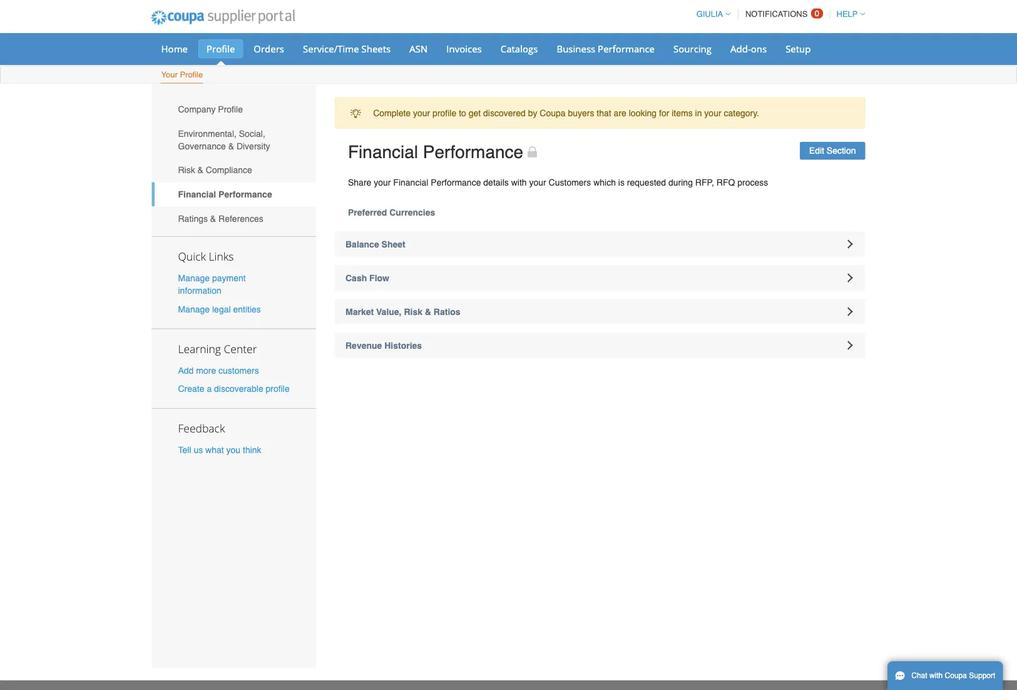 Task type: vqa. For each thing, say whether or not it's contained in the screenshot.
type Element
no



Task type: locate. For each thing, give the bounding box(es) containing it.
1 vertical spatial profile
[[180, 70, 203, 79]]

navigation
[[691, 2, 865, 26]]

risk inside dropdown button
[[404, 307, 422, 317]]

by
[[528, 108, 537, 118]]

0 horizontal spatial coupa
[[540, 108, 566, 118]]

legal
[[212, 304, 231, 314]]

giulia
[[696, 9, 723, 19]]

& left ratios
[[425, 307, 431, 317]]

business performance
[[557, 42, 655, 55]]

notifications 0
[[745, 9, 819, 19]]

discovered
[[483, 108, 526, 118]]

add more customers
[[178, 366, 259, 376]]

setup
[[786, 42, 811, 55]]

financial performance down to
[[348, 142, 523, 162]]

catalogs link
[[492, 39, 546, 58]]

help
[[836, 9, 858, 19]]

performance
[[598, 42, 655, 55], [423, 142, 523, 162], [431, 177, 481, 187], [218, 190, 272, 200]]

with right chat
[[929, 672, 943, 681]]

1 manage from the top
[[178, 274, 210, 284]]

profile right your
[[180, 70, 203, 79]]

0 vertical spatial financial performance
[[348, 142, 523, 162]]

manage up information
[[178, 274, 210, 284]]

you
[[226, 445, 240, 455]]

chat
[[911, 672, 927, 681]]

create
[[178, 384, 204, 394]]

performance right business
[[598, 42, 655, 55]]

0 horizontal spatial with
[[511, 177, 527, 187]]

center
[[224, 342, 257, 356]]

balance
[[345, 239, 379, 249]]

profile left to
[[433, 108, 456, 118]]

orders
[[254, 42, 284, 55]]

us
[[194, 445, 203, 455]]

revenue histories button
[[335, 333, 865, 358]]

profile
[[207, 42, 235, 55], [180, 70, 203, 79], [218, 104, 243, 114]]

1 vertical spatial coupa
[[945, 672, 967, 681]]

sourcing link
[[665, 39, 720, 58]]

which
[[593, 177, 616, 187]]

1 horizontal spatial with
[[929, 672, 943, 681]]

market value, risk & ratios button
[[335, 299, 865, 325]]

manage inside manage payment information
[[178, 274, 210, 284]]

manage legal entities link
[[178, 304, 261, 314]]

asn
[[409, 42, 428, 55]]

tell us what you think
[[178, 445, 261, 455]]

manage down information
[[178, 304, 210, 314]]

manage for manage payment information
[[178, 274, 210, 284]]

& left diversity
[[228, 141, 234, 151]]

get
[[469, 108, 481, 118]]

1 vertical spatial manage
[[178, 304, 210, 314]]

coupa
[[540, 108, 566, 118], [945, 672, 967, 681]]

2 manage from the top
[[178, 304, 210, 314]]

1 vertical spatial risk
[[404, 307, 422, 317]]

performance up details
[[423, 142, 523, 162]]

service/time
[[303, 42, 359, 55]]

0 vertical spatial manage
[[178, 274, 210, 284]]

think
[[243, 445, 261, 455]]

tell
[[178, 445, 191, 455]]

in
[[695, 108, 702, 118]]

1 horizontal spatial coupa
[[945, 672, 967, 681]]

2 vertical spatial profile
[[218, 104, 243, 114]]

0 vertical spatial coupa
[[540, 108, 566, 118]]

1 horizontal spatial profile
[[433, 108, 456, 118]]

invoices link
[[438, 39, 490, 58]]

sourcing
[[673, 42, 712, 55]]

with right details
[[511, 177, 527, 187]]

profile right discoverable
[[266, 384, 290, 394]]

section
[[827, 146, 856, 156]]

share
[[348, 177, 371, 187]]

tell us what you think button
[[178, 444, 261, 457]]

process
[[737, 177, 768, 187]]

risk & compliance link
[[152, 158, 316, 182]]

diversity
[[237, 141, 270, 151]]

information
[[178, 286, 221, 296]]

performance left details
[[431, 177, 481, 187]]

customers
[[218, 366, 259, 376]]

learning
[[178, 342, 221, 356]]

navigation containing notifications 0
[[691, 2, 865, 26]]

financial up "currencies"
[[393, 177, 428, 187]]

1 horizontal spatial risk
[[404, 307, 422, 317]]

histories
[[384, 341, 422, 351]]

financial performance
[[348, 142, 523, 162], [178, 190, 272, 200]]

profile up "environmental, social, governance & diversity" link
[[218, 104, 243, 114]]

preferred
[[348, 207, 387, 217]]

0 horizontal spatial risk
[[178, 165, 195, 175]]

that
[[597, 108, 611, 118]]

0 horizontal spatial financial performance
[[178, 190, 272, 200]]

your profile link
[[161, 67, 204, 84]]

compliance
[[206, 165, 252, 175]]

0 vertical spatial risk
[[178, 165, 195, 175]]

cash flow heading
[[335, 266, 865, 291]]

& inside ratings & references link
[[210, 214, 216, 224]]

1 vertical spatial with
[[929, 672, 943, 681]]

&
[[228, 141, 234, 151], [198, 165, 203, 175], [210, 214, 216, 224], [425, 307, 431, 317]]

revenue
[[345, 341, 382, 351]]

1 horizontal spatial financial performance
[[348, 142, 523, 162]]

your right share
[[374, 177, 391, 187]]

balance sheet
[[345, 239, 405, 249]]

financial up share
[[348, 142, 418, 162]]

asn link
[[401, 39, 436, 58]]

& right ratings
[[210, 214, 216, 224]]

profile down coupa supplier portal image
[[207, 42, 235, 55]]

manage payment information
[[178, 274, 246, 296]]

with
[[511, 177, 527, 187], [929, 672, 943, 681]]

add-
[[730, 42, 751, 55]]

0 vertical spatial profile
[[433, 108, 456, 118]]

help link
[[831, 9, 865, 19]]

coupa left support at the right
[[945, 672, 967, 681]]

edit
[[809, 146, 824, 156]]

coupa inside 'complete your profile to get discovered by coupa buyers that are looking for items in your category.' alert
[[540, 108, 566, 118]]

your
[[413, 108, 430, 118], [704, 108, 721, 118], [374, 177, 391, 187], [529, 177, 546, 187]]

coupa supplier portal image
[[142, 2, 304, 33]]

coupa right by
[[540, 108, 566, 118]]

1 vertical spatial profile
[[266, 384, 290, 394]]

environmental, social, governance & diversity link
[[152, 122, 316, 158]]

to
[[459, 108, 466, 118]]

is
[[618, 177, 625, 187]]

financial up ratings
[[178, 190, 216, 200]]

home
[[161, 42, 188, 55]]

chat with coupa support
[[911, 672, 995, 681]]

balance sheet button
[[335, 232, 865, 257]]

invoices
[[446, 42, 482, 55]]

risk right value,
[[404, 307, 422, 317]]

notifications
[[745, 9, 808, 19]]

financial performance down compliance
[[178, 190, 272, 200]]

manage payment information link
[[178, 274, 246, 296]]

risk down governance
[[178, 165, 195, 175]]

& down governance
[[198, 165, 203, 175]]

company
[[178, 104, 216, 114]]

edit section
[[809, 146, 856, 156]]

ratings & references
[[178, 214, 263, 224]]

feedback
[[178, 421, 225, 436]]

financial performance link
[[152, 182, 316, 207]]

quick
[[178, 249, 206, 264]]



Task type: describe. For each thing, give the bounding box(es) containing it.
revenue histories heading
[[335, 333, 865, 358]]

1 vertical spatial financial performance
[[178, 190, 272, 200]]

preferred currencies
[[348, 207, 435, 217]]

manage for manage legal entities
[[178, 304, 210, 314]]

rfp,
[[695, 177, 714, 187]]

share your financial performance details with your customers which is requested during rfp, rfq process
[[348, 177, 768, 187]]

references
[[218, 214, 263, 224]]

buyers
[[568, 108, 594, 118]]

revenue histories
[[345, 341, 422, 351]]

are
[[614, 108, 626, 118]]

items
[[672, 108, 693, 118]]

profile for your profile
[[180, 70, 203, 79]]

business
[[557, 42, 595, 55]]

flow
[[369, 273, 389, 283]]

ons
[[751, 42, 767, 55]]

with inside button
[[929, 672, 943, 681]]

service/time sheets link
[[295, 39, 399, 58]]

entities
[[233, 304, 261, 314]]

your right complete
[[413, 108, 430, 118]]

your left customers
[[529, 177, 546, 187]]

setup link
[[777, 39, 819, 58]]

support
[[969, 672, 995, 681]]

your right 'in' in the top of the page
[[704, 108, 721, 118]]

details
[[483, 177, 509, 187]]

currencies
[[389, 207, 435, 217]]

add
[[178, 366, 194, 376]]

create a discoverable profile
[[178, 384, 290, 394]]

your profile
[[161, 70, 203, 79]]

& inside market value, risk & ratios dropdown button
[[425, 307, 431, 317]]

balance sheet heading
[[335, 232, 865, 257]]

business performance link
[[549, 39, 663, 58]]

0 vertical spatial with
[[511, 177, 527, 187]]

for
[[659, 108, 669, 118]]

add more customers link
[[178, 366, 259, 376]]

orders link
[[246, 39, 292, 58]]

& inside environmental, social, governance & diversity
[[228, 141, 234, 151]]

profile for company profile
[[218, 104, 243, 114]]

learning center
[[178, 342, 257, 356]]

cash flow button
[[335, 266, 865, 291]]

chat with coupa support button
[[887, 662, 1003, 691]]

add-ons
[[730, 42, 767, 55]]

cash
[[345, 273, 367, 283]]

more
[[196, 366, 216, 376]]

performance up references
[[218, 190, 272, 200]]

cash flow
[[345, 273, 389, 283]]

sheet
[[382, 239, 405, 249]]

add-ons link
[[722, 39, 775, 58]]

0
[[815, 9, 819, 18]]

links
[[209, 249, 234, 264]]

& inside risk & compliance link
[[198, 165, 203, 175]]

customers
[[549, 177, 591, 187]]

2 vertical spatial financial
[[178, 190, 216, 200]]

market value, risk & ratios heading
[[335, 299, 865, 325]]

governance
[[178, 141, 226, 151]]

coupa inside chat with coupa support button
[[945, 672, 967, 681]]

company profile link
[[152, 97, 316, 122]]

environmental, social, governance & diversity
[[178, 129, 270, 151]]

complete your profile to get discovered by coupa buyers that are looking for items in your category. alert
[[335, 97, 865, 129]]

ratings & references link
[[152, 207, 316, 231]]

environmental,
[[178, 129, 237, 139]]

market
[[345, 307, 374, 317]]

risk & compliance
[[178, 165, 252, 175]]

rfq
[[716, 177, 735, 187]]

0 vertical spatial financial
[[348, 142, 418, 162]]

market value, risk & ratios
[[345, 307, 460, 317]]

profile inside alert
[[433, 108, 456, 118]]

0 horizontal spatial profile
[[266, 384, 290, 394]]

category.
[[724, 108, 759, 118]]

complete your profile to get discovered by coupa buyers that are looking for items in your category.
[[373, 108, 759, 118]]

during
[[668, 177, 693, 187]]

a
[[207, 384, 212, 394]]

0 vertical spatial profile
[[207, 42, 235, 55]]

payment
[[212, 274, 246, 284]]

quick links
[[178, 249, 234, 264]]

complete
[[373, 108, 411, 118]]

social,
[[239, 129, 265, 139]]

create a discoverable profile link
[[178, 384, 290, 394]]

looking
[[629, 108, 657, 118]]

home link
[[153, 39, 196, 58]]

1 vertical spatial financial
[[393, 177, 428, 187]]

sheets
[[361, 42, 391, 55]]

manage legal entities
[[178, 304, 261, 314]]

edit section link
[[800, 142, 865, 160]]

ratios
[[434, 307, 460, 317]]



